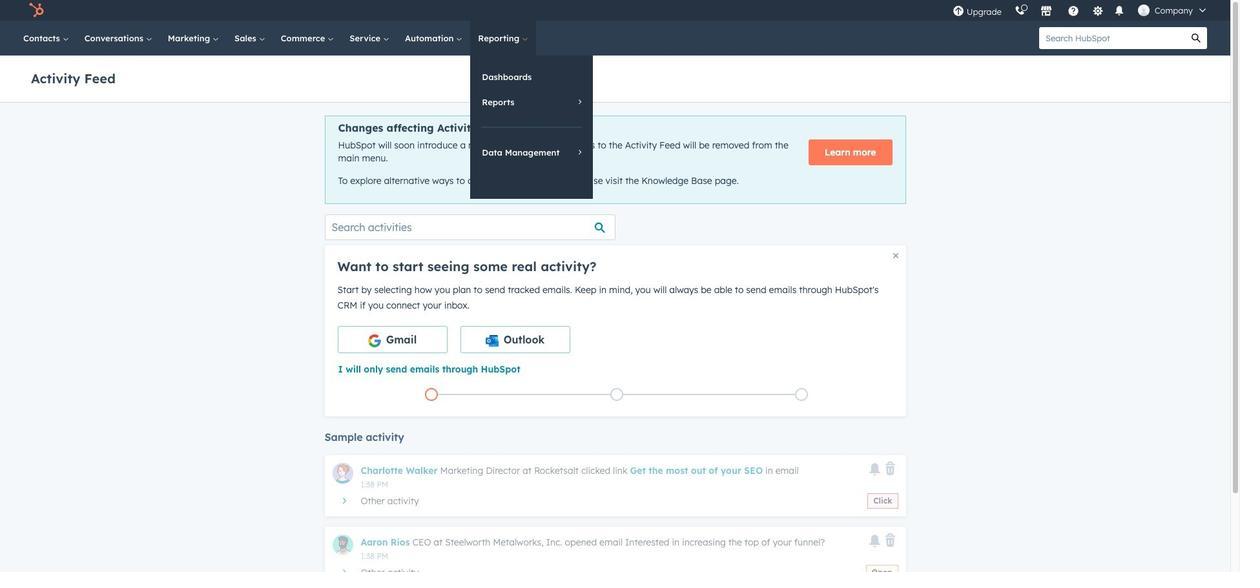 Task type: locate. For each thing, give the bounding box(es) containing it.
Search HubSpot search field
[[1040, 27, 1186, 49]]

None checkbox
[[338, 326, 448, 353]]

onboarding.steps.sendtrackedemailingmail.title image
[[614, 392, 620, 399]]

list
[[339, 386, 895, 404]]

Search activities search field
[[325, 214, 616, 240]]

close image
[[894, 253, 899, 258]]

menu
[[947, 0, 1216, 21]]

onboarding.steps.finalstep.title image
[[799, 392, 805, 399]]

None checkbox
[[460, 326, 570, 353]]



Task type: describe. For each thing, give the bounding box(es) containing it.
marketplaces image
[[1041, 6, 1053, 17]]

jacob simon image
[[1139, 5, 1150, 16]]

reporting menu
[[471, 56, 594, 199]]



Task type: vqa. For each thing, say whether or not it's contained in the screenshot.
AVAILABILITY MANAGEMENT
no



